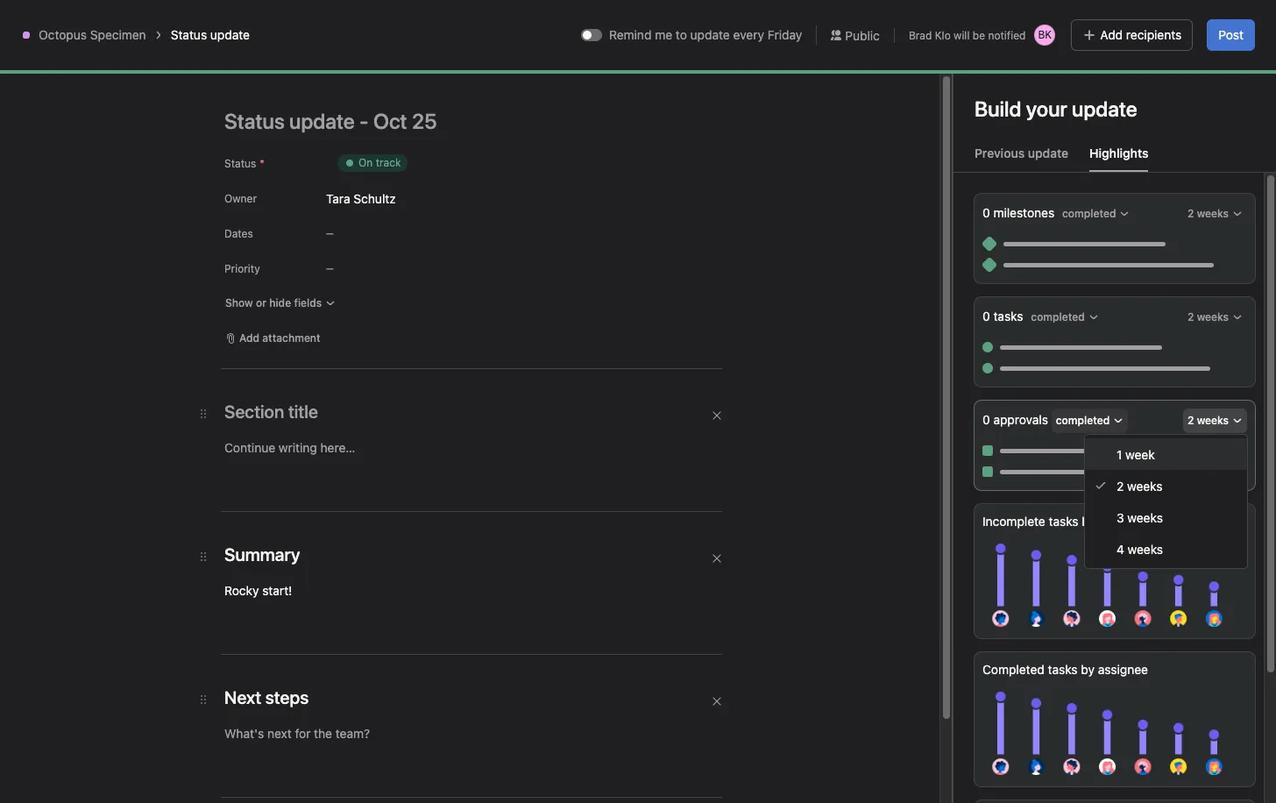 Task type: locate. For each thing, give the bounding box(es) containing it.
0 for 0 tasks
[[983, 309, 991, 324]]

0 vertical spatial —
[[326, 228, 334, 239]]

my
[[1069, 14, 1084, 27]]

3 0 from the top
[[983, 412, 991, 427]]

2 0 from the top
[[983, 309, 991, 324]]

dates
[[224, 227, 253, 240]]

27
[[997, 378, 1013, 394]]

2 weeks for 2 weeks dropdown button for milestones
[[1188, 207, 1229, 220]]

0 horizontal spatial update
[[210, 27, 250, 42]]

antartica
[[1002, 445, 1047, 459]]

1 vertical spatial completed
[[1032, 310, 1085, 324]]

0 horizontal spatial status
[[171, 27, 207, 42]]

2 vertical spatial completed button
[[1052, 409, 1129, 433]]

completed up leftcount image
[[1056, 414, 1110, 427]]

0 vertical spatial 2 weeks button
[[1184, 202, 1248, 226]]

by left 3 weeks
[[1082, 514, 1096, 529]]

octopus specimen link
[[39, 27, 146, 42]]

24 days left
[[943, 20, 1001, 33]]

0 horizontal spatial 1
[[1082, 445, 1087, 459]]

3 for 3
[[997, 542, 1006, 558]]

2 weeks button for tasks
[[1184, 305, 1248, 330]]

by for completed
[[1082, 662, 1095, 677]]

attachment
[[262, 331, 321, 345]]

31
[[287, 542, 302, 558]]

completed button for 0 milestones
[[1058, 202, 1135, 226]]

4 for 4
[[1239, 542, 1248, 558]]

timeline link
[[348, 108, 411, 127]]

previous update
[[975, 146, 1069, 160]]

3
[[1117, 510, 1125, 525], [997, 542, 1006, 558]]

remove section image
[[712, 553, 723, 564], [712, 696, 723, 707]]

— inside dropdown button
[[326, 263, 334, 274]]

1 left week
[[1117, 447, 1123, 462]]

add
[[1137, 14, 1157, 27], [1101, 27, 1123, 42], [239, 331, 260, 345], [690, 507, 710, 520]]

completed
[[983, 662, 1045, 677]]

2 for 2 weeks dropdown button related to tasks
[[1188, 310, 1195, 324]]

tara schultz
[[326, 191, 396, 206]]

1 horizontal spatial 4
[[1239, 542, 1248, 558]]

0 vertical spatial 3
[[1117, 510, 1125, 525]]

tasks for incomplete
[[1049, 514, 1079, 529]]

what's in my trial? button
[[1012, 9, 1119, 33]]

tasks right incomplete
[[1049, 514, 1079, 529]]

completed
[[1063, 207, 1117, 220], [1032, 310, 1085, 324], [1056, 414, 1110, 427]]

1 2 weeks button from the top
[[1184, 202, 1248, 226]]

add attachment button
[[217, 326, 329, 351]]

2 weeks button
[[1184, 202, 1248, 226], [1184, 305, 1248, 330], [1184, 409, 1248, 433]]

2 weeks for 3rd 2 weeks dropdown button from the top of the page
[[1188, 414, 1229, 427]]

0 tasks
[[983, 309, 1027, 324]]

klo
[[935, 28, 951, 42]]

show or hide fields
[[225, 296, 322, 310]]

0 vertical spatial by
[[1082, 514, 1096, 529]]

4 down 3 weeks link
[[1239, 542, 1248, 558]]

status for status update
[[171, 27, 207, 42]]

2 weeks
[[1188, 207, 1229, 220], [1188, 310, 1229, 324], [1188, 414, 1229, 427], [1117, 478, 1163, 493]]

None text field
[[74, 59, 233, 90]]

0 vertical spatial completed
[[1063, 207, 1117, 220]]

— up show or hide fields dropdown button
[[326, 263, 334, 274]]

2023
[[328, 142, 369, 162]]

weeks for 4 weeks link
[[1128, 541, 1164, 556]]

add for add recipients
[[1101, 27, 1123, 42]]

remind me to update every friday
[[609, 27, 803, 42]]

completed for 0 milestones
[[1063, 207, 1117, 220]]

1 0 from the top
[[983, 205, 991, 220]]

tasks right completed
[[1048, 662, 1078, 677]]

octopus specimen
[[39, 27, 146, 42]]

3 up 4 weeks on the right of page
[[1117, 510, 1125, 525]]

completed right milestones
[[1063, 207, 1117, 220]]

1 vertical spatial by
[[1082, 662, 1095, 677]]

add for add task
[[690, 507, 710, 520]]

1 horizontal spatial 3
[[1117, 510, 1125, 525]]

add inside "dropdown button"
[[239, 331, 260, 345]]

billing
[[1160, 14, 1190, 27]]

or
[[256, 296, 267, 310]]

by for incomplete
[[1082, 514, 1096, 529]]

3 down incomplete
[[997, 542, 1006, 558]]

2 vertical spatial 0
[[983, 412, 991, 427]]

status update
[[171, 27, 250, 42]]

october 2023
[[261, 142, 369, 162]]

up
[[321, 574, 334, 588]]

antartica study
[[1002, 445, 1078, 459]]

2
[[1188, 207, 1195, 220], [1188, 310, 1195, 324], [1188, 414, 1195, 427], [1117, 478, 1124, 493]]

brad klo will be notified
[[909, 28, 1026, 42]]

write
[[292, 574, 318, 588]]

1 vertical spatial remove section image
[[712, 696, 723, 707]]

calendar
[[253, 110, 306, 125]]

assignee
[[1099, 514, 1150, 529], [1099, 662, 1149, 677]]

0 horizontal spatial 4
[[1117, 541, 1125, 556]]

recipients
[[1127, 27, 1182, 42]]

3 weeks
[[1117, 510, 1164, 525]]

tasks up 27
[[994, 309, 1024, 324]]

1 vertical spatial —
[[326, 263, 334, 274]]

0 for 0 approvals
[[983, 412, 991, 427]]

completed right the 0 tasks
[[1032, 310, 1085, 324]]

1 vertical spatial status
[[224, 157, 256, 170]]

Section title text field
[[224, 400, 318, 424]]

status right specimen
[[171, 27, 207, 42]]

2 — from the top
[[326, 263, 334, 274]]

every
[[734, 27, 765, 42]]

—
[[326, 228, 334, 239], [326, 263, 334, 274]]

remove section image for next steps text box on the bottom of the page
[[712, 696, 723, 707]]

leftcount image
[[1090, 447, 1101, 458]]

status left *
[[224, 157, 256, 170]]

1 vertical spatial 2 weeks button
[[1184, 305, 1248, 330]]

completed for 0 approvals
[[1056, 414, 1110, 427]]

assignee for completed tasks by assignee
[[1099, 662, 1149, 677]]

0 vertical spatial remove section image
[[712, 553, 723, 564]]

4 down 3 weeks
[[1117, 541, 1125, 556]]

0 vertical spatial 0
[[983, 205, 991, 220]]

october
[[261, 142, 324, 162]]

by right completed
[[1082, 662, 1095, 677]]

3 for 3 weeks
[[1117, 510, 1125, 525]]

1 horizontal spatial status
[[224, 157, 256, 170]]

fields
[[294, 296, 322, 310]]

2 vertical spatial completed
[[1056, 414, 1110, 427]]

status for status *
[[224, 157, 256, 170]]

remove section image for section title text box
[[712, 553, 723, 564]]

2 vertical spatial 2 weeks button
[[1184, 409, 1248, 433]]

1 vertical spatial 0
[[983, 309, 991, 324]]

1 horizontal spatial 1
[[1117, 447, 1123, 462]]

add task
[[690, 507, 734, 520]]

4
[[1117, 541, 1125, 556], [1239, 542, 1248, 558]]

to
[[676, 27, 687, 42]]

2 vertical spatial tasks
[[1048, 662, 1078, 677]]

0 for 0 milestones
[[983, 205, 991, 220]]

0 vertical spatial status
[[171, 27, 207, 42]]

status
[[171, 27, 207, 42], [224, 157, 256, 170]]

1 vertical spatial 3
[[997, 542, 1006, 558]]

owner
[[224, 192, 257, 205]]

on track
[[359, 156, 401, 169]]

0 milestones
[[983, 205, 1058, 220]]

0 approvals
[[983, 412, 1052, 427]]

0 vertical spatial completed button
[[1058, 202, 1135, 226]]

0 horizontal spatial 3
[[997, 542, 1006, 558]]

on track button
[[326, 147, 420, 179]]

rocket image
[[32, 64, 53, 85]]

2 2 weeks button from the top
[[1184, 305, 1248, 330]]

update for previous update
[[1028, 146, 1069, 160]]

— down the tara
[[326, 228, 334, 239]]

previous
[[975, 146, 1025, 160]]

list box
[[431, 7, 852, 35]]

be
[[973, 28, 986, 42]]

remind
[[609, 27, 652, 42]]

2 horizontal spatial update
[[1028, 146, 1069, 160]]

task
[[713, 507, 734, 520]]

tab list containing previous update
[[954, 144, 1277, 173]]

2 weeks for 2 weeks dropdown button related to tasks
[[1188, 310, 1229, 324]]

0 vertical spatial assignee
[[1099, 514, 1150, 529]]

2 remove section image from the top
[[712, 696, 723, 707]]

1 left leftcount image
[[1082, 445, 1087, 459]]

update
[[210, 27, 250, 42], [691, 27, 730, 42], [1028, 146, 1069, 160]]

add attachment
[[239, 331, 321, 345]]

1 vertical spatial tasks
[[1049, 514, 1079, 529]]

build
[[975, 96, 1022, 121]]

1 vertical spatial completed button
[[1027, 305, 1104, 330]]

1 for 1
[[1082, 445, 1087, 459]]

what's
[[1020, 14, 1054, 27]]

assignee for incomplete tasks by assignee
[[1099, 514, 1150, 529]]

completed button for 0 approvals
[[1052, 409, 1129, 433]]

1
[[1082, 445, 1087, 459], [1117, 447, 1123, 462]]

1 remove section image from the top
[[712, 553, 723, 564]]

tab list
[[954, 144, 1277, 173]]

Section title text field
[[224, 686, 309, 710]]

0 vertical spatial tasks
[[994, 309, 1024, 324]]

left
[[985, 20, 1001, 33]]

1 vertical spatial assignee
[[1099, 662, 1149, 677]]



Task type: describe. For each thing, give the bounding box(es) containing it.
notified
[[989, 28, 1026, 42]]

report
[[337, 574, 367, 588]]

highlights
[[1090, 146, 1149, 160]]

timeline
[[362, 110, 411, 125]]

add recipients
[[1101, 27, 1182, 42]]

your update
[[1027, 96, 1138, 121]]

add task button
[[668, 502, 742, 526]]

1 horizontal spatial update
[[691, 27, 730, 42]]

octopus
[[39, 27, 87, 42]]

1 — from the top
[[326, 228, 334, 239]]

— button
[[326, 253, 362, 284]]

post button
[[1208, 19, 1256, 51]]

schultz
[[354, 191, 396, 206]]

3 2 weeks button from the top
[[1184, 409, 1248, 433]]

add for add billing info
[[1137, 14, 1157, 27]]

what's in my trial?
[[1020, 14, 1111, 27]]

post
[[1219, 27, 1244, 42]]

weeks for 2 weeks dropdown button for milestones
[[1198, 207, 1229, 220]]

in
[[1057, 14, 1066, 27]]

tasks for 0
[[994, 309, 1024, 324]]

days
[[959, 20, 982, 33]]

28
[[1235, 378, 1252, 394]]

calendar link
[[239, 108, 306, 127]]

3 weeks link
[[1086, 502, 1248, 533]]

me
[[655, 27, 673, 42]]

update for status update
[[210, 27, 250, 42]]

4 for 4 weeks
[[1117, 541, 1125, 556]]

4 weeks link
[[1086, 533, 1248, 565]]

rocky start!
[[224, 583, 292, 598]]

add to starred image
[[266, 68, 280, 82]]

info
[[1192, 14, 1211, 27]]

specimen
[[90, 27, 146, 42]]

2 weeks button for milestones
[[1184, 202, 1248, 226]]

rocky
[[224, 583, 259, 598]]

1 for 1 week
[[1117, 447, 1123, 462]]

add billing info button
[[1129, 9, 1219, 33]]

remove section image
[[712, 410, 723, 421]]

completed button for 0 tasks
[[1027, 305, 1104, 330]]

week
[[1126, 447, 1156, 462]]

start!
[[262, 583, 292, 598]]

write up report
[[292, 574, 367, 588]]

public
[[846, 28, 880, 43]]

show or hide fields button
[[217, 291, 344, 316]]

2 for 2 weeks dropdown button for milestones
[[1188, 207, 1195, 220]]

bk button
[[1026, 23, 1058, 47]]

2 for 3rd 2 weeks dropdown button from the top of the page
[[1188, 414, 1195, 427]]

10
[[997, 706, 1012, 722]]

tara
[[326, 191, 350, 206]]

Title of update text field
[[224, 102, 751, 140]]

study
[[1050, 445, 1078, 459]]

incomplete tasks by assignee
[[983, 514, 1150, 529]]

2 weeks link
[[1086, 470, 1248, 502]]

add recipients button
[[1072, 19, 1194, 51]]

show
[[225, 296, 253, 310]]

20
[[997, 214, 1014, 230]]

priority
[[224, 262, 260, 275]]

weeks for 3 weeks link
[[1128, 510, 1164, 525]]

status *
[[224, 157, 265, 170]]

4 weeks
[[1117, 541, 1164, 556]]

brad
[[909, 28, 932, 42]]

hide
[[269, 296, 291, 310]]

21
[[1236, 214, 1251, 230]]

7
[[287, 706, 295, 722]]

incomplete
[[983, 514, 1046, 529]]

*
[[260, 157, 265, 170]]

add billing info
[[1137, 14, 1211, 27]]

1 week link
[[1086, 438, 1248, 470]]

track
[[376, 156, 401, 169]]

will
[[954, 28, 970, 42]]

on
[[359, 156, 373, 169]]

bk
[[1039, 28, 1053, 41]]

next month image
[[235, 146, 249, 160]]

remind me to update every friday switch
[[581, 29, 602, 41]]

Section title text field
[[224, 543, 300, 567]]

trial?
[[1087, 14, 1111, 27]]

milestones
[[994, 205, 1055, 220]]

add for add attachment
[[239, 331, 260, 345]]

1 week
[[1117, 447, 1156, 462]]

completed tasks by assignee
[[983, 662, 1149, 677]]

24
[[943, 20, 956, 33]]

weeks for 2 weeks dropdown button related to tasks
[[1198, 310, 1229, 324]]

completed for 0 tasks
[[1032, 310, 1085, 324]]

tasks for completed
[[1048, 662, 1078, 677]]

weeks for 3rd 2 weeks dropdown button from the top of the page
[[1198, 414, 1229, 427]]



Task type: vqa. For each thing, say whether or not it's contained in the screenshot.
'update' to the right
yes



